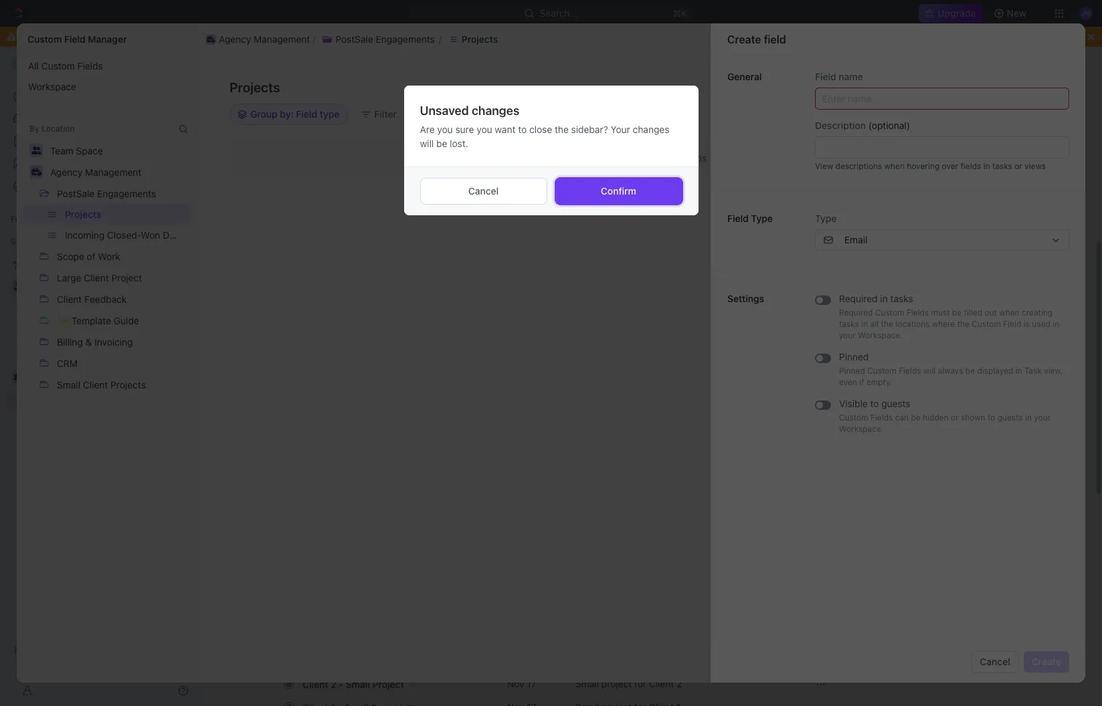 Task type: describe. For each thing, give the bounding box(es) containing it.
engagements inside tree
[[81, 394, 142, 406]]

custom up all
[[875, 308, 905, 318]]

guide
[[114, 315, 139, 327]]

client 2 - small project link
[[299, 675, 497, 694]]

advertising inside feedfire is running 2 print advertising campaigns and needs creation of the assets.
[[689, 585, 737, 596]]

hovering
[[907, 161, 940, 171]]

0 vertical spatial tasks
[[993, 161, 1013, 171]]

notifications?
[[548, 31, 608, 42]]

you right are at the left of page
[[437, 124, 453, 135]]

&
[[85, 337, 92, 348]]

one
[[744, 491, 760, 503]]

projects link
[[40, 299, 150, 320]]

agency management link
[[32, 367, 185, 388]]

unsaved
[[420, 104, 469, 118]]

2 vertical spatial create
[[1032, 656, 1062, 668]]

0 vertical spatial agency
[[219, 33, 251, 45]]

in inside visible to guests custom fields can be hidden or shown to guests in your workspace.
[[1025, 413, 1032, 423]]

add for add existing field
[[877, 82, 895, 93]]

be inside unsaved changes are you sure you want to close the sidebar? your changes will be lost.
[[436, 138, 447, 149]]

list containing all custom fields
[[17, 56, 197, 97]]

health
[[458, 144, 487, 155]]

new inside button
[[1006, 82, 1024, 93]]

0 horizontal spatial 2
[[331, 679, 337, 690]]

does
[[565, 153, 586, 164]]

will inside pinned pinned custom fields will always be displayed in task view, even if empty.
[[924, 366, 936, 376]]

confirm button
[[555, 178, 682, 205]]

browsedrive is rebranding and needs a new, mod ern logo. button
[[568, 438, 800, 468]]

an inside yodoo is a new company that needs an entire brand package including logo design.
[[733, 608, 744, 620]]

mod
[[768, 444, 791, 456]]

workspace button
[[22, 76, 191, 97]]

crm
[[57, 358, 78, 370]]

1 vertical spatial management
[[85, 167, 141, 178]]

1 vertical spatial projects button
[[59, 204, 191, 225]]

is for yodoo is a new company that needs an entire brand package including logo design.
[[605, 608, 612, 620]]

devbu needs complete video production for an upcoming social media campaign.
[[576, 562, 781, 585]]

workspace. inside required in tasks required custom fields must be filled out when creating tasks in all the locations where the custom field is used in your workspace.
[[858, 331, 903, 341]]

search...
[[540, 7, 578, 19]]

all
[[871, 319, 879, 329]]

an inside the devbu needs complete video production for an upcoming social media campaign.
[[768, 562, 778, 573]]

confirm
[[601, 185, 637, 197]]

fields inside visible to guests custom fields can be hidden or shown to guests in your workspace.
[[871, 413, 893, 423]]

0 horizontal spatial agency management button
[[44, 161, 148, 183]]

home link
[[5, 85, 187, 106]]

in inside linkbuzz is running print advertising in a well- known magazine and needs content creation.
[[735, 421, 742, 432]]

complete for media
[[635, 562, 675, 573]]

1 horizontal spatial small
[[346, 679, 370, 690]]

0 vertical spatial agency management button
[[203, 31, 313, 47]]

view,
[[1044, 366, 1063, 376]]

settings
[[728, 293, 765, 305]]

logo inside yodoo is a new company that needs an entire brand package including logo design.
[[684, 621, 703, 632]]

and inside browsedrive is rebranding and needs a new, mod ern logo.
[[690, 444, 706, 456]]

project inside button
[[111, 272, 142, 284]]

for inside zoomzone needs complete video production for a youtube campaign to increase brand awareness.
[[771, 632, 783, 643]]

inbox link
[[5, 108, 187, 129]]

do
[[409, 31, 422, 42]]

field for add existing field
[[934, 82, 953, 93]]

business time image
[[207, 36, 215, 43]]

business time image
[[14, 374, 24, 382]]

the inside unsaved changes are you sure you want to close the sidebar? your changes will be lost.
[[555, 124, 569, 135]]

zoomzone
[[576, 632, 621, 643]]

1 vertical spatial guests
[[998, 413, 1023, 423]]

team space for team space 'link'
[[32, 280, 85, 292]]

small project for client 2 button
[[568, 673, 800, 697]]

list containing team space
[[17, 140, 197, 396]]

workspace. inside visible to guests custom fields can be hidden or shown to guests in your workspace.
[[839, 424, 884, 434]]

create new field button
[[966, 77, 1054, 98]]

or for guests
[[951, 413, 959, 423]]

fields inside button
[[77, 60, 103, 72]]

team space for team space button
[[50, 145, 103, 157]]

2 vertical spatial tasks
[[839, 319, 859, 329]]

enable
[[478, 31, 508, 42]]

running for creation
[[623, 585, 656, 596]]

when inside required in tasks required custom fields must be filled out when creating tasks in all the locations where the custom field is used in your workspace.
[[1000, 308, 1020, 318]]

docs
[[32, 135, 54, 147]]

Enter name... text field
[[815, 88, 1070, 110]]

a inside linkbuzz is running print advertising in a well- known magazine and needs content creation.
[[745, 421, 750, 432]]

increase
[[671, 644, 707, 655]]

custom up the all
[[27, 33, 62, 45]]

scope
[[57, 251, 84, 262]]

needs inside linkbuzz is running print advertising in a well- known magazine and needs content creation.
[[669, 433, 695, 445]]

create for field
[[728, 33, 761, 45]]

spaces
[[11, 237, 39, 247]]

is for linkbuzz is running print advertising in a well- known magazine and needs content creation.
[[617, 421, 624, 432]]

awareness.
[[738, 644, 786, 655]]

docs link
[[5, 131, 187, 152]]

this location does not have any custom fields
[[507, 153, 707, 164]]

you right do
[[424, 31, 440, 42]]

2 pinned from the top
[[839, 366, 865, 376]]

wikido needs a special logo design for one of their sub-brands. button
[[568, 485, 800, 515]]

is inside required in tasks required custom fields must be filled out when creating tasks in all the locations where the custom field is used in your workspace.
[[1024, 319, 1030, 329]]

add existing field button
[[869, 77, 961, 98]]

logo.
[[592, 457, 614, 468]]

create button
[[1024, 652, 1070, 673]]

custom field manager
[[27, 33, 127, 45]]

print inside feedfire is running 2 print advertising campaigns and needs creation of the assets.
[[667, 585, 687, 596]]

team space button
[[44, 140, 109, 161]]

for inside the wikido needs a special logo design for one of their sub-brands.
[[730, 491, 742, 503]]

list containing projects
[[17, 204, 197, 246]]

client 2 - small project
[[303, 679, 404, 690]]

fields
[[961, 161, 982, 171]]

are
[[420, 124, 435, 135]]

a inside the wikido needs a special logo design for one of their sub-brands.
[[637, 491, 642, 503]]

required in tasks required custom fields must be filled out when creating tasks in all the locations where the custom field is used in your workspace.
[[839, 293, 1060, 341]]

(optional)
[[869, 120, 910, 131]]

for inside the devbu needs complete video production for an upcoming social media campaign.
[[753, 562, 765, 573]]

or for when
[[1015, 161, 1023, 171]]

0 vertical spatial want
[[443, 31, 464, 42]]

template
[[71, 315, 111, 327]]

used
[[1032, 319, 1051, 329]]

scope of work button
[[51, 246, 126, 267]]

2 inside button
[[677, 679, 682, 690]]

new inside yodoo is a new company that needs an entire brand package including logo design.
[[623, 608, 640, 620]]

ern
[[576, 457, 590, 468]]

of inside the wikido needs a special logo design for one of their sub-brands.
[[763, 491, 772, 503]]

2 inside feedfire is running 2 print advertising campaigns and needs creation of the assets.
[[659, 585, 664, 596]]

close
[[529, 124, 552, 135]]

type
[[751, 213, 773, 224]]

to inside unsaved changes are you sure you want to close the sidebar? your changes will be lost.
[[518, 124, 527, 135]]

0 horizontal spatial field
[[764, 33, 786, 45]]

field left type
[[728, 213, 749, 224]]

new
[[1007, 7, 1027, 19]]

by location
[[29, 124, 75, 134]]

manager
[[88, 33, 127, 45]]

if
[[860, 378, 865, 388]]

feedfire is running 2 print advertising campaigns and needs creation of the assets. button
[[568, 579, 800, 609]]

won
[[141, 230, 160, 241]]

add for add task
[[1006, 106, 1023, 117]]

add task
[[1006, 106, 1046, 117]]

browsedrive
[[576, 444, 629, 456]]

general
[[728, 71, 762, 82]]

0 vertical spatial management
[[254, 33, 310, 45]]

invoicing
[[95, 337, 133, 348]]

all custom fields
[[28, 60, 103, 72]]

0 vertical spatial of
[[87, 251, 95, 262]]

1 pinned from the top
[[839, 351, 869, 363]]

sidebar navigation
[[0, 47, 200, 707]]

⌘k
[[673, 7, 688, 19]]

create new field
[[974, 82, 1046, 93]]

all custom fields button
[[22, 56, 191, 76]]

client feedback button
[[51, 289, 133, 310]]

devbu
[[576, 562, 604, 573]]

that
[[685, 608, 702, 620]]

1 vertical spatial agency
[[50, 167, 83, 178]]

upcoming
[[576, 574, 618, 585]]

space for team space 'link'
[[58, 280, 85, 292]]

brand inside yodoo is a new company that needs an entire brand package including logo design.
[[576, 621, 601, 632]]

a inside browsedrive is rebranding and needs a new, mod ern logo.
[[738, 444, 743, 456]]

any
[[628, 153, 643, 164]]

incoming
[[65, 230, 105, 241]]

existing
[[897, 82, 932, 93]]

0 vertical spatial cancel button
[[420, 178, 547, 205]]

out
[[985, 308, 997, 318]]

projects inside sidebar navigation
[[40, 303, 76, 315]]

field left name
[[815, 71, 837, 82]]

feedfire is running 2 print advertising campaigns and needs creation of the assets.
[[576, 585, 789, 609]]

1 vertical spatial cancel
[[980, 656, 1011, 668]]

0 vertical spatial agency management
[[219, 33, 310, 45]]

want inside unsaved changes are you sure you want to close the sidebar? your changes will be lost.
[[495, 124, 516, 135]]

favorites
[[11, 214, 46, 224]]

Search... text field
[[917, 109, 1046, 120]]

in inside pinned pinned custom fields will always be displayed in task view, even if empty.
[[1016, 366, 1023, 376]]

projects inside button
[[111, 380, 146, 391]]

field type
[[728, 213, 773, 224]]

production for increase
[[722, 632, 769, 643]]

Search tasks... text field
[[936, 172, 1070, 192]]

devbu needs complete video production for an upcoming social media campaign. button
[[568, 556, 800, 585]]

creation
[[623, 597, 658, 609]]

social
[[621, 574, 646, 585]]



Task type: vqa. For each thing, say whether or not it's contained in the screenshot.
the 'January 1, 2021 • in Doc'
no



Task type: locate. For each thing, give the bounding box(es) containing it.
agency management inside sidebar navigation
[[32, 372, 123, 383]]

project
[[602, 679, 632, 690]]

for right project
[[635, 679, 647, 690]]

and
[[650, 433, 667, 445], [690, 444, 706, 456], [576, 597, 592, 609]]

1 vertical spatial production
[[722, 632, 769, 643]]

add down create new field button
[[1006, 106, 1023, 117]]

0 vertical spatial will
[[420, 138, 434, 149]]

for up awareness. at the right of page
[[771, 632, 783, 643]]

guests up can
[[882, 398, 911, 410]]

custom inside visible to guests custom fields can be hidden or shown to guests in your workspace.
[[839, 413, 869, 423]]

team
[[50, 145, 74, 157], [32, 280, 55, 292]]

campaign
[[615, 644, 657, 655]]

0 vertical spatial pinned
[[839, 351, 869, 363]]

custom
[[27, 33, 62, 45], [41, 60, 75, 72], [646, 153, 679, 164], [875, 308, 905, 318], [972, 319, 1001, 329], [868, 366, 897, 376], [839, 413, 869, 423]]

to left enable
[[467, 31, 475, 42]]

1 vertical spatial video
[[696, 632, 719, 643]]

client inside button
[[57, 294, 82, 305]]

design
[[698, 491, 727, 503]]

2 horizontal spatial tasks
[[993, 161, 1013, 171]]

changes right your in the top of the page
[[633, 124, 670, 135]]

workspace. down visible
[[839, 424, 884, 434]]

is inside linkbuzz is running print advertising in a well- known magazine and needs content creation.
[[617, 421, 624, 432]]

is up magazine
[[617, 421, 624, 432]]

1 vertical spatial your
[[1034, 413, 1051, 423]]

space for team space button
[[76, 145, 103, 157]]

add inside add task button
[[1006, 106, 1023, 117]]

fields inside pinned pinned custom fields will always be displayed in task view, even if empty.
[[899, 366, 921, 376]]

an left entire
[[733, 608, 744, 620]]

advertising up "content"
[[684, 421, 732, 432]]

2 horizontal spatial of
[[763, 491, 772, 503]]

1 vertical spatial project
[[111, 272, 142, 284]]

browsedrive is rebranding and needs a new, mod ern logo.
[[576, 444, 791, 468]]

tasks left all
[[839, 319, 859, 329]]

0 vertical spatial required
[[839, 293, 878, 305]]

pinned
[[839, 351, 869, 363], [839, 366, 865, 376]]

0 vertical spatial changes
[[472, 104, 520, 118]]

0 horizontal spatial cancel button
[[420, 178, 547, 205]]

1 horizontal spatial want
[[495, 124, 516, 135]]

yodoo is a new company that needs an entire brand package including logo design. button
[[568, 602, 800, 632]]

brand
[[576, 621, 601, 632], [710, 644, 735, 655]]

postsale inside sidebar navigation
[[40, 394, 79, 406]]

2 vertical spatial agency management
[[32, 372, 123, 383]]

inbox
[[32, 112, 56, 124]]

1 vertical spatial complete
[[653, 632, 693, 643]]

creating
[[1022, 308, 1053, 318]]

filled
[[964, 308, 983, 318]]

field left used
[[1004, 319, 1022, 329]]

running up magazine
[[626, 421, 659, 432]]

team inside 'link'
[[32, 280, 55, 292]]

is left used
[[1024, 319, 1030, 329]]

billing & invoicing button
[[51, 331, 139, 353]]

add inside button
[[877, 82, 895, 93]]

and inside linkbuzz is running print advertising in a well- known magazine and needs content creation.
[[650, 433, 667, 445]]

1 horizontal spatial cancel button
[[972, 652, 1019, 673]]

cancel button down health
[[420, 178, 547, 205]]

1 vertical spatial required
[[839, 308, 873, 318]]

2 vertical spatial management
[[67, 372, 123, 383]]

project inside 'link'
[[424, 144, 455, 155]]

0 vertical spatial new
[[1006, 82, 1024, 93]]

small down crm
[[57, 380, 80, 391]]

rebranding
[[641, 444, 688, 456]]

0 vertical spatial video
[[678, 562, 701, 573]]

complete inside the devbu needs complete video production for an upcoming social media campaign.
[[635, 562, 675, 573]]

1 horizontal spatial tasks
[[891, 293, 913, 305]]

1 horizontal spatial guests
[[998, 413, 1023, 423]]

cancel down health
[[468, 185, 499, 197]]

want
[[443, 31, 464, 42], [495, 124, 516, 135]]

0 vertical spatial team space
[[50, 145, 103, 157]]

0 horizontal spatial add
[[877, 82, 895, 93]]

will inside unsaved changes are you sure you want to close the sidebar? your changes will be lost.
[[420, 138, 434, 149]]

2 down increase
[[677, 679, 682, 690]]

fields inside required in tasks required custom fields must be filled out when creating tasks in all the locations where the custom field is used in your workspace.
[[907, 308, 929, 318]]

incoming closed-won deals
[[65, 230, 187, 241]]

your down view,
[[1034, 413, 1051, 423]]

2 left - on the left bottom
[[331, 679, 337, 690]]

to down including
[[660, 644, 668, 655]]

0 horizontal spatial brand
[[576, 621, 601, 632]]

1 horizontal spatial an
[[768, 562, 778, 573]]

brand down design. at the bottom
[[710, 644, 735, 655]]

project down work
[[111, 272, 142, 284]]

small
[[57, 380, 80, 391], [576, 679, 599, 690], [346, 679, 370, 690]]

is for browsedrive is rebranding and needs a new, mod ern logo.
[[631, 444, 638, 456]]

cancel left create button
[[980, 656, 1011, 668]]

logo inside the wikido needs a special logo design for one of their sub-brands.
[[677, 491, 696, 503]]

1 vertical spatial agency management
[[50, 167, 141, 178]]

1 vertical spatial team space
[[32, 280, 85, 292]]

small client projects button
[[51, 374, 152, 396]]

video up increase
[[696, 632, 719, 643]]

your up even
[[839, 331, 856, 341]]

is inside yodoo is a new company that needs an entire brand package including logo design.
[[605, 608, 612, 620]]

1 vertical spatial changes
[[633, 124, 670, 135]]

is left social
[[614, 585, 621, 596]]

logo down the that
[[684, 621, 703, 632]]

custom down the out
[[972, 319, 1001, 329]]

have
[[605, 153, 625, 164]]

production for campaign.
[[704, 562, 751, 573]]

custom right any
[[646, 153, 679, 164]]

task inside pinned pinned custom fields will always be displayed in task view, even if empty.
[[1025, 366, 1042, 376]]

location
[[42, 124, 75, 134]]

agency management right business time icon
[[219, 33, 310, 45]]

is inside browsedrive is rebranding and needs a new, mod ern logo.
[[631, 444, 638, 456]]

1 vertical spatial task
[[1025, 366, 1042, 376]]

complete for to
[[653, 632, 693, 643]]

for up campaigns
[[753, 562, 765, 573]]

fields up "locations"
[[907, 308, 929, 318]]

brands.
[[618, 503, 651, 515]]

2 up company
[[659, 585, 664, 596]]

create field
[[728, 33, 786, 45]]

is for feedfire is running 2 print advertising campaigns and needs creation of the assets.
[[614, 585, 621, 596]]

video inside zoomzone needs complete video production for a youtube campaign to increase brand awareness.
[[696, 632, 719, 643]]

1 horizontal spatial and
[[650, 433, 667, 445]]

fields right any
[[682, 153, 707, 164]]

list containing agency management
[[203, 31, 1059, 47]]

be right can
[[911, 413, 921, 423]]

do you want to enable browser notifications?
[[409, 31, 611, 42]]

a left new,
[[738, 444, 743, 456]]

0 horizontal spatial changes
[[472, 104, 520, 118]]

2 vertical spatial of
[[661, 597, 670, 609]]

small for small client projects
[[57, 380, 80, 391]]

browser
[[510, 31, 546, 42]]

list
[[203, 31, 1059, 47], [17, 56, 197, 97], [17, 140, 197, 396], [17, 183, 197, 396], [17, 204, 197, 246]]

1 vertical spatial an
[[733, 608, 744, 620]]

a up creation.
[[745, 421, 750, 432]]

a inside yodoo is a new company that needs an entire brand package including logo design.
[[615, 608, 620, 620]]

1 horizontal spatial postsale engagements button
[[316, 31, 442, 47]]

your inside visible to guests custom fields can be hidden or shown to guests in your workspace.
[[1034, 413, 1051, 423]]

team right user group image
[[32, 280, 55, 292]]

agency management
[[219, 33, 310, 45], [50, 167, 141, 178], [32, 372, 123, 383]]

team inside button
[[50, 145, 74, 157]]

to right shown
[[988, 413, 996, 423]]

be inside required in tasks required custom fields must be filled out when creating tasks in all the locations where the custom field is used in your workspace.
[[952, 308, 962, 318]]

when left hovering
[[885, 161, 905, 171]]

empty.
[[867, 378, 892, 388]]

new up the add task
[[1006, 82, 1024, 93]]

unsaved changes are you sure you want to close the sidebar? your changes will be lost.
[[420, 104, 670, 149]]

custom inside button
[[41, 60, 75, 72]]

1 vertical spatial pinned
[[839, 366, 865, 376]]

print inside linkbuzz is running print advertising in a well- known magazine and needs content creation.
[[662, 421, 682, 432]]

video up campaign.
[[678, 562, 701, 573]]

agency management down crm
[[32, 372, 123, 383]]

special
[[644, 491, 675, 503]]

video for increase
[[696, 632, 719, 643]]

add task button
[[998, 101, 1054, 122]]

fields left can
[[871, 413, 893, 423]]

running up creation
[[623, 585, 656, 596]]

1 horizontal spatial projects button
[[442, 31, 505, 47]]

None text field
[[815, 137, 1070, 159]]

field inside required in tasks required custom fields must be filled out when creating tasks in all the locations where the custom field is used in your workspace.
[[1004, 319, 1022, 329]]

0 vertical spatial complete
[[635, 562, 675, 573]]

this
[[507, 153, 525, 164]]

team for team space button
[[50, 145, 74, 157]]

campaign.
[[677, 574, 722, 585]]

design.
[[706, 621, 737, 632]]

1 horizontal spatial your
[[1034, 413, 1051, 423]]

needs inside zoomzone needs complete video production for a youtube campaign to increase brand awareness.
[[624, 632, 650, 643]]

0 horizontal spatial new
[[623, 608, 640, 620]]

small project for client 2
[[576, 679, 682, 690]]

crm button
[[51, 353, 84, 374]]

2 horizontal spatial small
[[576, 679, 599, 690]]

video inside the devbu needs complete video production for an upcoming social media campaign.
[[678, 562, 701, 573]]

entire
[[746, 608, 771, 620]]

fields up "workspace" button
[[77, 60, 103, 72]]

0 vertical spatial workspace.
[[858, 331, 903, 341]]

agency management button
[[203, 31, 313, 47], [44, 161, 148, 183]]

production up campaign.
[[704, 562, 751, 573]]

yodoo is a new company that needs an entire brand package including logo design.
[[576, 608, 774, 632]]

2 required from the top
[[839, 308, 873, 318]]

video for campaign.
[[678, 562, 701, 573]]

brand inside zoomzone needs complete video production for a youtube campaign to increase brand awareness.
[[710, 644, 735, 655]]

fields
[[77, 60, 103, 72], [682, 153, 707, 164], [907, 308, 929, 318], [899, 366, 921, 376], [871, 413, 893, 423]]

is inside feedfire is running 2 print advertising campaigns and needs creation of the assets.
[[614, 585, 621, 596]]

space inside 'link'
[[58, 280, 85, 292]]

scope of work
[[57, 251, 120, 262]]

postsale
[[336, 33, 373, 45], [232, 100, 307, 122], [57, 188, 95, 199], [40, 394, 79, 406]]

1 horizontal spatial agency management button
[[203, 31, 313, 47]]

tree inside sidebar navigation
[[5, 253, 187, 684]]

task down create new field button
[[1026, 106, 1046, 117]]

needs inside the devbu needs complete video production for an upcoming social media campaign.
[[606, 562, 632, 573]]

a up awareness. at the right of page
[[786, 632, 791, 643]]

0 vertical spatial brand
[[576, 621, 601, 632]]

1 vertical spatial when
[[1000, 308, 1020, 318]]

list containing postsale engagements
[[17, 183, 197, 396]]

changes up 'sure'
[[472, 104, 520, 118]]

production inside zoomzone needs complete video production for a youtube campaign to increase brand awareness.
[[722, 632, 769, 643]]

engagements
[[376, 33, 435, 45], [311, 100, 429, 122], [97, 188, 156, 199], [81, 394, 142, 406]]

0 horizontal spatial projects button
[[59, 204, 191, 225]]

1 horizontal spatial will
[[924, 366, 936, 376]]

will down are at the left of page
[[420, 138, 434, 149]]

production up awareness. at the right of page
[[722, 632, 769, 643]]

when right the out
[[1000, 308, 1020, 318]]

cancel button left create button
[[972, 652, 1019, 673]]

postsale engagements button
[[316, 31, 442, 47], [51, 183, 162, 204]]

0 horizontal spatial your
[[839, 331, 856, 341]]

your
[[611, 124, 630, 135]]

1 horizontal spatial brand
[[710, 644, 735, 655]]

well-
[[752, 421, 773, 432]]

workspace.
[[858, 331, 903, 341], [839, 424, 884, 434]]

space up 'client feedback'
[[58, 280, 85, 292]]

0 horizontal spatial an
[[733, 608, 744, 620]]

1 required from the top
[[839, 293, 878, 305]]

1 vertical spatial add
[[1006, 106, 1023, 117]]

the inside feedfire is running 2 print advertising campaigns and needs creation of the assets.
[[672, 597, 686, 609]]

a up the 'package'
[[615, 608, 620, 620]]

unsaved changes dialog
[[404, 86, 699, 216]]

0 vertical spatial logo
[[677, 491, 696, 503]]

a up brands.
[[637, 491, 642, 503]]

0 horizontal spatial tasks
[[839, 319, 859, 329]]

logo
[[677, 491, 696, 503], [684, 621, 703, 632]]

team up the dashboards
[[50, 145, 74, 157]]

new up the 'package'
[[623, 608, 640, 620]]

or left views
[[1015, 161, 1023, 171]]

custom down visible
[[839, 413, 869, 423]]

linkbuzz is running print advertising in a well- known magazine and needs content creation. button
[[568, 415, 800, 445]]

1 horizontal spatial create
[[974, 82, 1004, 93]]

1 horizontal spatial or
[[1015, 161, 1023, 171]]

projects button up incoming closed-won deals
[[59, 204, 191, 225]]

2 vertical spatial agency
[[32, 372, 64, 383]]

project right - on the left bottom
[[373, 679, 404, 690]]

campaigns
[[740, 585, 787, 596]]

closed-
[[107, 230, 141, 241]]

be left lost.
[[436, 138, 447, 149]]

0 vertical spatial running
[[626, 421, 659, 432]]

project down are at the left of page
[[424, 144, 455, 155]]

an up campaigns
[[768, 562, 778, 573]]

1 vertical spatial team
[[32, 280, 55, 292]]

be inside visible to guests custom fields can be hidden or shown to guests in your workspace.
[[911, 413, 921, 423]]

descriptions
[[836, 161, 882, 171]]

want up this
[[495, 124, 516, 135]]

be right always
[[966, 366, 975, 376]]

needs inside browsedrive is rebranding and needs a new, mod ern logo.
[[709, 444, 735, 456]]

where
[[932, 319, 955, 329]]

agency down crm
[[32, 372, 64, 383]]

1 vertical spatial tasks
[[891, 293, 913, 305]]

0 vertical spatial create
[[728, 33, 761, 45]]

add left existing
[[877, 82, 895, 93]]

advertising inside linkbuzz is running print advertising in a well- known magazine and needs content creation.
[[684, 421, 732, 432]]

space down inbox link
[[76, 145, 103, 157]]

0 vertical spatial team
[[50, 145, 74, 157]]

1 horizontal spatial new
[[1006, 82, 1024, 93]]

zoomzone needs complete video production for a youtube campaign to increase brand awareness.
[[576, 632, 793, 655]]

task
[[1026, 106, 1046, 117], [1025, 366, 1042, 376]]

to left 'close'
[[518, 124, 527, 135]]

running inside linkbuzz is running print advertising in a well- known magazine and needs content creation.
[[626, 421, 659, 432]]

of
[[87, 251, 95, 262], [763, 491, 772, 503], [661, 597, 670, 609]]

1 vertical spatial create
[[974, 82, 1004, 93]]

0 horizontal spatial cancel
[[468, 185, 499, 197]]

0 horizontal spatial will
[[420, 138, 434, 149]]

tasks
[[993, 161, 1013, 171], [891, 293, 913, 305], [839, 319, 859, 329]]

user group image
[[14, 282, 24, 291]]

running inside feedfire is running 2 print advertising campaigns and needs creation of the assets.
[[623, 585, 656, 596]]

-
[[339, 679, 343, 690]]

2 vertical spatial project
[[373, 679, 404, 690]]

✨
[[57, 315, 69, 327]]

0 horizontal spatial small
[[57, 380, 80, 391]]

small left project
[[576, 679, 599, 690]]

be
[[436, 138, 447, 149], [952, 308, 962, 318], [966, 366, 975, 376], [911, 413, 921, 423]]

want right do
[[443, 31, 464, 42]]

production inside the devbu needs complete video production for an upcoming social media campaign.
[[704, 562, 751, 573]]

sub-
[[598, 503, 618, 515]]

0 horizontal spatial create
[[728, 33, 761, 45]]

logo left design
[[677, 491, 696, 503]]

small for small project for client 2
[[576, 679, 599, 690]]

1 vertical spatial of
[[763, 491, 772, 503]]

custom inside pinned pinned custom fields will always be displayed in task view, even if empty.
[[868, 366, 897, 376]]

be inside pinned pinned custom fields will always be displayed in task view, even if empty.
[[966, 366, 975, 376]]

cancel inside unsaved changes dialog
[[468, 185, 499, 197]]

large
[[57, 272, 81, 284]]

always
[[938, 366, 964, 376]]

or inside visible to guests custom fields can be hidden or shown to guests in your workspace.
[[951, 413, 959, 423]]

field up "all custom fields" at the top left of the page
[[64, 33, 86, 45]]

0 horizontal spatial guests
[[882, 398, 911, 410]]

to right visible
[[871, 398, 879, 410]]

complete up the media
[[635, 562, 675, 573]]

task inside button
[[1026, 106, 1046, 117]]

for left one
[[730, 491, 742, 503]]

tree containing team space
[[5, 253, 187, 684]]

1 horizontal spatial changes
[[633, 124, 670, 135]]

guests right shown
[[998, 413, 1023, 423]]

a inside zoomzone needs complete video production for a youtube campaign to increase brand awareness.
[[786, 632, 791, 643]]

team space
[[50, 145, 103, 157], [32, 280, 85, 292]]

1 vertical spatial print
[[667, 585, 687, 596]]

of inside feedfire is running 2 print advertising campaigns and needs creation of the assets.
[[661, 597, 670, 609]]

needs inside the wikido needs a special logo design for one of their sub-brands.
[[608, 491, 634, 503]]

agency inside sidebar navigation
[[32, 372, 64, 383]]

1 horizontal spatial field
[[934, 82, 953, 93]]

create for new
[[974, 82, 1004, 93]]

an
[[768, 562, 778, 573], [733, 608, 744, 620]]

team space inside team space 'link'
[[32, 280, 85, 292]]

and inside feedfire is running 2 print advertising campaigns and needs creation of the assets.
[[576, 597, 592, 609]]

2 horizontal spatial project
[[424, 144, 455, 155]]

complete up increase
[[653, 632, 693, 643]]

team for team space 'link'
[[32, 280, 55, 292]]

views
[[1025, 161, 1046, 171]]

0 horizontal spatial when
[[885, 161, 905, 171]]

1 vertical spatial will
[[924, 366, 936, 376]]

be left the filled
[[952, 308, 962, 318]]

tree
[[5, 253, 187, 684]]

is left rebranding
[[631, 444, 638, 456]]

2 horizontal spatial 2
[[677, 679, 682, 690]]

2 horizontal spatial and
[[690, 444, 706, 456]]

visible
[[839, 398, 868, 410]]

space inside button
[[76, 145, 103, 157]]

team space down scope
[[32, 280, 85, 292]]

upgrade link
[[919, 4, 983, 23]]

is up the 'package'
[[605, 608, 612, 620]]

team space inside team space button
[[50, 145, 103, 157]]

0 vertical spatial advertising
[[684, 421, 732, 432]]

zoomzone needs complete video production for a youtube campaign to increase brand awareness. button
[[568, 626, 800, 655]]

you right 'sure'
[[477, 124, 492, 135]]

video
[[678, 562, 701, 573], [696, 632, 719, 643]]

cancel
[[468, 185, 499, 197], [980, 656, 1011, 668]]

1 vertical spatial postsale engagements button
[[51, 183, 162, 204]]

2 horizontal spatial create
[[1032, 656, 1062, 668]]

required
[[839, 293, 878, 305], [839, 308, 873, 318]]

dashboards link
[[5, 153, 187, 175]]

complete inside zoomzone needs complete video production for a youtube campaign to increase brand awareness.
[[653, 632, 693, 643]]

fields left always
[[899, 366, 921, 376]]

needs inside feedfire is running 2 print advertising campaigns and needs creation of the assets.
[[594, 597, 621, 609]]

complete
[[635, 562, 675, 573], [653, 632, 693, 643]]

projects button left browser
[[442, 31, 505, 47]]

0 vertical spatial when
[[885, 161, 905, 171]]

incoming closed-won deals button
[[59, 225, 191, 246]]

agency right business time icon
[[219, 33, 251, 45]]

team space up the dashboards
[[50, 145, 103, 157]]

2 horizontal spatial field
[[1027, 82, 1046, 93]]

1 vertical spatial workspace.
[[839, 424, 884, 434]]

or left shown
[[951, 413, 959, 423]]

custom up 'workspace'
[[41, 60, 75, 72]]

postsale engagements inside sidebar navigation
[[40, 394, 142, 406]]

needs inside yodoo is a new company that needs an entire brand package including logo design.
[[705, 608, 731, 620]]

running for magazine
[[626, 421, 659, 432]]

will
[[420, 138, 434, 149], [924, 366, 936, 376]]

1 vertical spatial agency management button
[[44, 161, 148, 183]]

your inside required in tasks required custom fields must be filled out when creating tasks in all the locations where the custom field is used in your workspace.
[[839, 331, 856, 341]]

guests
[[882, 398, 911, 410], [998, 413, 1023, 423]]

company
[[643, 608, 682, 620]]

0 vertical spatial cancel
[[468, 185, 499, 197]]

or
[[1015, 161, 1023, 171], [951, 413, 959, 423]]

1 vertical spatial new
[[623, 608, 640, 620]]

agency management down team space button
[[50, 167, 141, 178]]

to inside zoomzone needs complete video production for a youtube campaign to increase brand awareness.
[[660, 644, 668, 655]]

0 horizontal spatial postsale engagements button
[[51, 183, 162, 204]]

wikido
[[576, 491, 605, 503]]

management inside sidebar navigation
[[67, 372, 123, 383]]

tasks up "locations"
[[891, 293, 913, 305]]

creation.
[[734, 433, 771, 445]]

0 horizontal spatial project
[[111, 272, 142, 284]]

1 horizontal spatial cancel
[[980, 656, 1011, 668]]

field for create new field
[[1027, 82, 1046, 93]]



